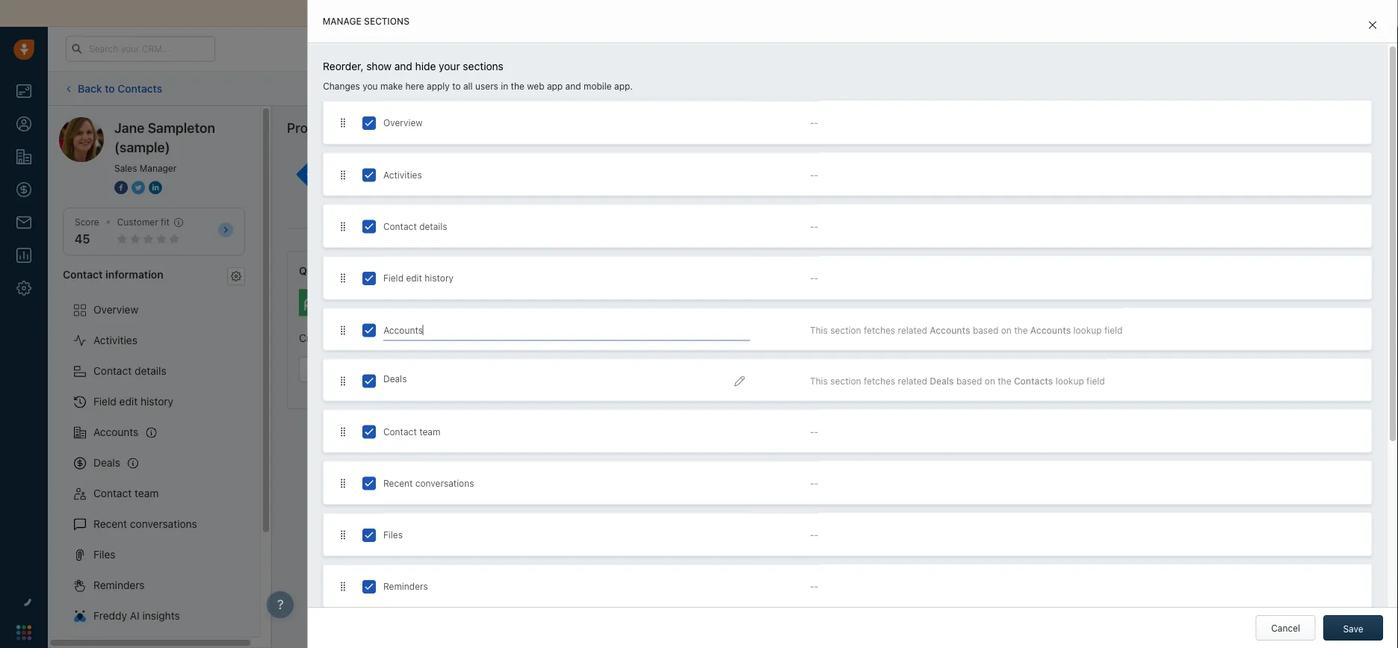 Task type: vqa. For each thing, say whether or not it's contained in the screenshot.
leftmost the Today
no



Task type: locate. For each thing, give the bounding box(es) containing it.
contact team inside reorder, show and hide your sections dialog
[[383, 427, 440, 437]]

ui drag handle image
[[338, 325, 347, 335], [338, 530, 347, 541]]

on for this section fetches related deals based on the contacts lookup field
[[985, 376, 995, 386]]

0 vertical spatial details
[[419, 221, 447, 232]]

0 vertical spatial recent
[[383, 478, 413, 489]]

None text field
[[383, 319, 750, 341]]

to left the all
[[452, 81, 461, 92]]

create inside create invoices, share them with customers, and manage payments
[[668, 332, 700, 344]]

section
[[830, 325, 861, 335], [830, 376, 861, 386]]

1 vertical spatial this
[[810, 376, 828, 386]]

cancel button
[[1256, 616, 1316, 641]]

1 vertical spatial management
[[332, 265, 398, 277]]

back
[[78, 82, 102, 94]]

recent conversations
[[383, 478, 474, 489], [93, 518, 197, 531]]

1 ui drag handle image from the top
[[338, 118, 347, 128]]

0 vertical spatial related
[[898, 325, 927, 335]]

apps down 40+
[[1097, 365, 1118, 375]]

1 vertical spatial team
[[419, 427, 440, 437]]

with right 'them'
[[805, 332, 825, 344]]

in inside reorder, show and hide your sections dialog
[[501, 81, 508, 92]]

linkedin circled image
[[149, 179, 162, 195]]

apps right view
[[330, 365, 351, 375]]

1 horizontal spatial contact team
[[383, 427, 440, 437]]

0 horizontal spatial in
[[501, 81, 508, 92]]

in
[[1049, 44, 1056, 53], [501, 81, 508, 92], [536, 332, 545, 344]]

1 horizontal spatial field edit history
[[383, 273, 454, 284]]

1 horizontal spatial reminders
[[383, 582, 428, 592]]

sections right 'manage'
[[364, 16, 410, 27]]

0 vertical spatial sections
[[364, 16, 410, 27]]

freshworks switcher image
[[16, 626, 31, 641]]

management for quote
[[332, 265, 398, 277]]

explore left plans
[[1116, 43, 1149, 54]]

payments
[[668, 347, 715, 359]]

select
[[1038, 332, 1068, 344]]

0 horizontal spatial explore
[[1063, 365, 1094, 375]]

contact details inside reorder, show and hide your sections dialog
[[383, 221, 447, 232]]

0 vertical spatial this
[[810, 325, 828, 335]]

related right customers,
[[898, 325, 927, 335]]

explore inside explore apps button
[[1063, 365, 1094, 375]]

1 vertical spatial fetches
[[864, 376, 895, 386]]

this right 'them'
[[810, 325, 828, 335]]

contact details
[[383, 221, 447, 232], [93, 365, 167, 378]]

fetches
[[864, 325, 895, 335], [864, 376, 895, 386]]

fetches down customers,
[[864, 376, 895, 386]]

0 vertical spatial fetches
[[864, 325, 895, 335]]

3 ui drag handle image from the top
[[338, 221, 347, 232]]

this down create invoices, share them with customers, and manage payments
[[810, 376, 828, 386]]

freddy
[[93, 610, 127, 623]]

activities inside reorder, show and hide your sections dialog
[[383, 170, 422, 180]]

2 related from the top
[[898, 376, 927, 386]]

view apps button
[[299, 357, 373, 383]]

ui drag handle image
[[338, 118, 347, 128], [338, 170, 347, 180], [338, 221, 347, 232], [338, 273, 347, 284], [338, 376, 347, 386], [338, 427, 347, 437], [338, 478, 347, 489], [338, 582, 347, 592]]

0 horizontal spatial create
[[299, 332, 331, 344]]

explore inside explore plans link
[[1116, 43, 1149, 54]]

overview down make
[[383, 118, 423, 128]]

1 horizontal spatial create
[[668, 332, 700, 344]]

1 vertical spatial field
[[93, 396, 117, 408]]

apps left the "that"
[[1118, 332, 1142, 344]]

0 horizontal spatial overview
[[93, 304, 138, 316]]

based right proposals
[[441, 332, 470, 344]]

team
[[1187, 332, 1211, 344], [419, 427, 440, 437], [135, 488, 159, 500]]

overview down the contact information
[[93, 304, 138, 316]]

details inside reorder, show and hide your sections dialog
[[419, 221, 447, 232]]

contacts down select
[[1014, 376, 1053, 386]]

2 ui drag handle image from the top
[[338, 170, 347, 180]]

this
[[810, 325, 828, 335], [810, 376, 828, 386]]

crm
[[572, 332, 595, 344], [1276, 332, 1299, 344]]

edit inside reorder, show and hide your sections dialog
[[406, 273, 422, 284]]

jane
[[114, 120, 145, 136]]

0 horizontal spatial conversations
[[130, 518, 197, 531]]

explore plans
[[1116, 43, 1174, 54]]

explore
[[1116, 43, 1149, 54], [1063, 365, 1094, 375]]

4 ui drag handle image from the top
[[338, 273, 347, 284]]

0 horizontal spatial to
[[105, 82, 115, 94]]

plans
[[1151, 43, 1174, 54]]

on left select
[[1001, 325, 1012, 335]]

contact
[[383, 221, 417, 232], [63, 268, 103, 281], [93, 365, 132, 378], [383, 427, 417, 437], [93, 488, 132, 500]]

activities
[[383, 170, 422, 180], [93, 335, 138, 347]]

fetches left manage on the bottom right
[[864, 325, 895, 335]]

1 fetches from the top
[[864, 325, 895, 335]]

1 related from the top
[[898, 325, 927, 335]]

1 create from the left
[[299, 332, 331, 344]]

customers,
[[828, 332, 882, 344]]

create
[[299, 332, 331, 344], [668, 332, 700, 344]]

related down manage on the bottom right
[[898, 376, 927, 386]]

2 fetches from the top
[[864, 376, 895, 386]]

1 with from the left
[[805, 332, 825, 344]]

contacts inside reorder, show and hide your sections dialog
[[1014, 376, 1053, 386]]

2 horizontal spatial on
[[1001, 325, 1012, 335]]

based for this section fetches related deals based on the contacts lookup field
[[956, 376, 982, 386]]

0 vertical spatial contact team
[[383, 427, 440, 437]]

related
[[898, 325, 927, 335], [898, 376, 927, 386]]

lookup right select
[[1073, 325, 1102, 335]]

--
[[810, 118, 818, 128], [810, 170, 818, 180], [810, 221, 818, 232], [810, 273, 818, 284], [810, 427, 818, 437], [810, 478, 818, 489], [810, 530, 818, 541], [810, 582, 818, 592]]

field
[[383, 273, 403, 284], [93, 396, 117, 408]]

1 horizontal spatial sections
[[463, 60, 503, 73]]

1 horizontal spatial with
[[1229, 332, 1249, 344]]

ai
[[130, 610, 140, 623]]

-
[[810, 118, 814, 128], [814, 118, 818, 128], [810, 170, 814, 180], [814, 170, 818, 180], [810, 221, 814, 232], [814, 221, 818, 232], [810, 273, 814, 284], [814, 273, 818, 284], [810, 427, 814, 437], [814, 427, 818, 437], [810, 478, 814, 489], [814, 478, 818, 489], [810, 530, 814, 541], [814, 530, 818, 541], [810, 582, 814, 592], [814, 582, 818, 592]]

0 vertical spatial explore
[[1116, 43, 1149, 54]]

updates available. click to refresh. link
[[635, 74, 811, 102]]

0 horizontal spatial with
[[805, 332, 825, 344]]

0 horizontal spatial contacts
[[118, 82, 162, 94]]

section right 'them'
[[830, 325, 861, 335]]

-- for field edit history
[[810, 273, 818, 284]]

2 this from the top
[[810, 376, 828, 386]]

1 ui drag handle image from the top
[[338, 325, 347, 335]]

21
[[1058, 44, 1067, 53]]

files inside reorder, show and hide your sections dialog
[[383, 530, 403, 541]]

save
[[1344, 624, 1364, 635]]

on right proposals
[[473, 332, 485, 344]]

explore down from
[[1063, 365, 1094, 375]]

0 horizontal spatial accounts
[[93, 426, 139, 439]]

1 horizontal spatial activities
[[383, 170, 422, 180]]

ui drag handle image for reminders
[[338, 582, 347, 592]]

1 horizontal spatial team
[[419, 427, 440, 437]]

on down 'this section fetches related accounts based on the accounts lookup field'
[[985, 376, 995, 386]]

and left hide
[[394, 60, 412, 73]]

jane sampleton (sample)
[[114, 120, 215, 155]]

crm for select from 40+ apps that can team up with your crm
[[1276, 332, 1299, 344]]

with inside create invoices, share them with customers, and manage payments
[[805, 332, 825, 344]]

based down 'this section fetches related accounts based on the accounts lookup field'
[[956, 376, 982, 386]]

1 vertical spatial section
[[830, 376, 861, 386]]

7 -- from the top
[[810, 530, 818, 541]]

recent
[[383, 478, 413, 489], [93, 518, 127, 531]]

2 vertical spatial in
[[536, 332, 545, 344]]

1 horizontal spatial to
[[452, 81, 461, 92]]

field down explore apps
[[1087, 376, 1105, 386]]

files
[[383, 530, 403, 541], [93, 549, 116, 561]]

create up payments
[[668, 332, 700, 344]]

1 horizontal spatial recent conversations
[[383, 478, 474, 489]]

edit
[[406, 273, 422, 284], [119, 396, 138, 408]]

your inside reorder, show and hide your sections dialog
[[439, 60, 460, 73]]

0 horizontal spatial crm
[[572, 332, 595, 344]]

1 vertical spatial explore
[[1063, 365, 1094, 375]]

1 vertical spatial sections
[[463, 60, 503, 73]]

0 vertical spatial ui drag handle image
[[338, 325, 347, 335]]

field edit history inside reorder, show and hide your sections dialog
[[383, 273, 454, 284]]

2 crm from the left
[[1276, 332, 1299, 344]]

create up view
[[299, 332, 331, 344]]

apps down apply on the top left
[[418, 120, 448, 136]]

2 horizontal spatial accounts
[[1030, 325, 1071, 335]]

explore for explore plans
[[1116, 43, 1149, 54]]

apps
[[418, 120, 448, 136], [401, 265, 425, 277], [770, 265, 794, 277], [1090, 265, 1115, 277], [1118, 332, 1142, 344], [330, 365, 351, 375], [1097, 365, 1118, 375]]

management right "quote"
[[332, 265, 398, 277]]

recent inside reorder, show and hide your sections dialog
[[383, 478, 413, 489]]

cancel
[[1272, 623, 1301, 634]]

1 vertical spatial edit
[[119, 396, 138, 408]]

1 horizontal spatial contacts
[[1014, 376, 1053, 386]]

create for create invoices, share them with customers, and manage payments
[[668, 332, 700, 344]]

1 vertical spatial ui drag handle image
[[338, 530, 347, 541]]

find more apps
[[1038, 265, 1115, 277]]

1 horizontal spatial field
[[383, 273, 403, 284]]

activities down 'project management apps'
[[383, 170, 422, 180]]

1 vertical spatial recent conversations
[[93, 518, 197, 531]]

insights
[[142, 610, 180, 623]]

1 vertical spatial history
[[141, 396, 174, 408]]

and
[[394, 60, 412, 73], [565, 81, 581, 92], [715, 265, 734, 277], [370, 332, 388, 344], [885, 332, 903, 344]]

here
[[405, 81, 424, 92]]

to right back
[[105, 82, 115, 94]]

1 vertical spatial activities
[[93, 335, 138, 347]]

1 vertical spatial contacts
[[1014, 376, 1053, 386]]

2 create from the left
[[668, 332, 700, 344]]

1 vertical spatial contact details
[[93, 365, 167, 378]]

1 vertical spatial lookup
[[1056, 376, 1084, 386]]

1 vertical spatial recent
[[93, 518, 127, 531]]

lookup down explore apps
[[1056, 376, 1084, 386]]

1 horizontal spatial explore
[[1116, 43, 1149, 54]]

create invoices, share them with customers, and manage payments
[[668, 332, 944, 359]]

contacts down search your crm... text box
[[118, 82, 162, 94]]

0 vertical spatial conversations
[[415, 478, 474, 489]]

2 vertical spatial team
[[135, 488, 159, 500]]

1 this from the top
[[810, 325, 828, 335]]

field for this section fetches related accounts based on the accounts lookup field
[[1104, 325, 1123, 335]]

0 horizontal spatial files
[[93, 549, 116, 561]]

1 horizontal spatial conversations
[[415, 478, 474, 489]]

show
[[366, 60, 391, 73]]

2 section from the top
[[830, 376, 861, 386]]

1 horizontal spatial accounts
[[930, 325, 970, 335]]

sections up users
[[463, 60, 503, 73]]

quote management apps
[[299, 265, 425, 277]]

connect
[[319, 7, 361, 19]]

4 -- from the top
[[810, 273, 818, 284]]

crm for create quotes and proposals based on the deals in your crm
[[572, 332, 595, 344]]

mng settings image
[[231, 271, 241, 282]]

field edit history
[[383, 273, 454, 284], [93, 396, 174, 408]]

from
[[1071, 332, 1093, 344]]

connect your mailbox
[[319, 7, 427, 19]]

overview inside reorder, show and hide your sections dialog
[[383, 118, 423, 128]]

section down customers,
[[830, 376, 861, 386]]

accounts
[[930, 325, 970, 335], [1030, 325, 1071, 335], [93, 426, 139, 439]]

1 horizontal spatial contact details
[[383, 221, 447, 232]]

back to contacts link
[[63, 77, 163, 100]]

3 -- from the top
[[810, 221, 818, 232]]

back to contacts
[[78, 82, 162, 94]]

make
[[380, 81, 403, 92]]

0 vertical spatial history
[[425, 273, 454, 284]]

0 vertical spatial lookup
[[1073, 325, 1102, 335]]

0 vertical spatial contact details
[[383, 221, 447, 232]]

0 vertical spatial contacts
[[118, 82, 162, 94]]

0 horizontal spatial field edit history
[[93, 396, 174, 408]]

apps up proposals
[[401, 265, 425, 277]]

and right app
[[565, 81, 581, 92]]

updates available. click to refresh.
[[657, 83, 804, 93]]

0 vertical spatial management
[[334, 120, 415, 136]]

0 horizontal spatial recent conversations
[[93, 518, 197, 531]]

0 vertical spatial field
[[1104, 325, 1123, 335]]

select from 40+ apps that can team up with your crm
[[1038, 332, 1299, 344]]

customer
[[117, 217, 158, 228]]

reminders inside reorder, show and hide your sections dialog
[[383, 582, 428, 592]]

with right up
[[1229, 332, 1249, 344]]

1 horizontal spatial details
[[419, 221, 447, 232]]

0 vertical spatial field
[[383, 273, 403, 284]]

sampleton
[[148, 120, 215, 136]]

field right from
[[1104, 325, 1123, 335]]

apps right the billing
[[770, 265, 794, 277]]

1 horizontal spatial on
[[985, 376, 995, 386]]

-- for files
[[810, 530, 818, 541]]

6 -- from the top
[[810, 478, 818, 489]]

manage sections
[[323, 16, 410, 27]]

0 horizontal spatial contact team
[[93, 488, 159, 500]]

1 vertical spatial field
[[1087, 376, 1105, 386]]

5 -- from the top
[[810, 427, 818, 437]]

1 vertical spatial overview
[[93, 304, 138, 316]]

1 -- from the top
[[810, 118, 818, 128]]

related for accounts
[[898, 325, 927, 335]]

based
[[973, 325, 999, 335], [441, 332, 470, 344], [956, 376, 982, 386]]

based up this section fetches related deals based on the contacts lookup field
[[973, 325, 999, 335]]

0 vertical spatial overview
[[383, 118, 423, 128]]

create quotes and proposals based on the deals in your crm
[[299, 332, 595, 344]]

0 vertical spatial team
[[1187, 332, 1211, 344]]

facebook circled image
[[114, 179, 128, 195]]

1 crm from the left
[[572, 332, 595, 344]]

0 horizontal spatial reminders
[[93, 580, 145, 592]]

1 horizontal spatial crm
[[1276, 332, 1299, 344]]

1 vertical spatial details
[[135, 365, 167, 378]]

1 section from the top
[[830, 325, 861, 335]]

ui drag handle image for --
[[338, 530, 347, 541]]

0 vertical spatial files
[[383, 530, 403, 541]]

1 vertical spatial conversations
[[130, 518, 197, 531]]

management down you
[[334, 120, 415, 136]]

1 horizontal spatial recent
[[383, 478, 413, 489]]

1 vertical spatial related
[[898, 376, 927, 386]]

2 ui drag handle image from the top
[[338, 530, 347, 541]]

0 vertical spatial recent conversations
[[383, 478, 474, 489]]

0 vertical spatial field edit history
[[383, 273, 454, 284]]

1 horizontal spatial overview
[[383, 118, 423, 128]]

email button
[[789, 76, 842, 101]]

to
[[452, 81, 461, 92], [105, 82, 115, 94], [760, 83, 769, 93]]

1 vertical spatial in
[[501, 81, 508, 92]]

8 ui drag handle image from the top
[[338, 582, 347, 592]]

section for this section fetches related deals based on the contacts lookup field
[[830, 376, 861, 386]]

conversations
[[415, 478, 474, 489], [130, 518, 197, 531]]

6 ui drag handle image from the top
[[338, 427, 347, 437]]

1 horizontal spatial history
[[425, 273, 454, 284]]

management
[[334, 120, 415, 136], [332, 265, 398, 277]]

quote
[[299, 265, 330, 277]]

8 -- from the top
[[810, 582, 818, 592]]

0 vertical spatial edit
[[406, 273, 422, 284]]

and left manage on the bottom right
[[885, 332, 903, 344]]

-- for recent conversations
[[810, 478, 818, 489]]

2 -- from the top
[[810, 170, 818, 180]]

activities down the contact information
[[93, 335, 138, 347]]

7 ui drag handle image from the top
[[338, 478, 347, 489]]

details
[[419, 221, 447, 232], [135, 365, 167, 378]]

none text field inside reorder, show and hide your sections dialog
[[383, 319, 750, 341]]

what's new image
[[1290, 44, 1301, 55]]

based for this section fetches related accounts based on the accounts lookup field
[[973, 325, 999, 335]]

to right click
[[760, 83, 769, 93]]

lookup for contacts
[[1056, 376, 1084, 386]]

ui drag handle image for this section fetches related
[[338, 325, 347, 335]]



Task type: describe. For each thing, give the bounding box(es) containing it.
fetches for deals
[[864, 376, 895, 386]]

find
[[1038, 265, 1059, 277]]

explore apps
[[1063, 365, 1118, 375]]

freddy ai insights
[[93, 610, 180, 623]]

this section fetches related deals based on the contacts lookup field
[[810, 376, 1105, 386]]

hide
[[415, 60, 436, 73]]

changes you make here apply to all users in the web app and mobile app.
[[323, 81, 633, 92]]

quotes
[[334, 332, 367, 344]]

45 button
[[75, 232, 90, 246]]

management for project
[[334, 120, 415, 136]]

2 horizontal spatial to
[[760, 83, 769, 93]]

refresh.
[[771, 83, 804, 93]]

manager
[[140, 163, 177, 173]]

twitter circled image
[[132, 179, 145, 195]]

apps right more
[[1090, 265, 1115, 277]]

1 vertical spatial contact team
[[93, 488, 159, 500]]

team inside reorder, show and hide your sections dialog
[[419, 427, 440, 437]]

section for this section fetches related accounts based on the accounts lookup field
[[830, 325, 861, 335]]

ui drag handle image for activities
[[338, 170, 347, 180]]

contact information
[[63, 268, 163, 281]]

your
[[990, 44, 1008, 53]]

1 vertical spatial field edit history
[[93, 396, 174, 408]]

2 with from the left
[[1229, 332, 1249, 344]]

to inside reorder, show and hide your sections dialog
[[452, 81, 461, 92]]

ui drag handle image for field edit history
[[338, 273, 347, 284]]

0 horizontal spatial on
[[473, 332, 485, 344]]

save button
[[1324, 616, 1384, 641]]

-- for activities
[[810, 170, 818, 180]]

ui drag handle image for contact team
[[338, 427, 347, 437]]

0 horizontal spatial edit
[[119, 396, 138, 408]]

lookup for accounts
[[1073, 325, 1102, 335]]

payment
[[668, 265, 712, 277]]

your trial ends in 21 days
[[990, 44, 1088, 53]]

in for changes you make here apply to all users in the web app and mobile app.
[[501, 81, 508, 92]]

changes
[[323, 81, 360, 92]]

sales manager
[[114, 163, 177, 173]]

payment and billing apps
[[668, 265, 794, 277]]

this section fetches related accounts based on the accounts lookup field
[[810, 325, 1123, 335]]

-- for reminders
[[810, 582, 818, 592]]

0 vertical spatial in
[[1049, 44, 1056, 53]]

view apps
[[307, 365, 351, 375]]

jira
[[333, 169, 349, 180]]

fetches for accounts
[[864, 325, 895, 335]]

web
[[527, 81, 544, 92]]

-- for overview
[[810, 118, 818, 128]]

updates
[[657, 83, 692, 93]]

send email image
[[1251, 43, 1261, 55]]

connect your mailbox link
[[319, 7, 429, 19]]

(sample)
[[114, 139, 170, 155]]

mobile
[[583, 81, 612, 92]]

project management apps
[[287, 120, 448, 136]]

in for create quotes and proposals based on the deals in your crm
[[536, 332, 545, 344]]

history inside reorder, show and hide your sections dialog
[[425, 273, 454, 284]]

days
[[1070, 44, 1088, 53]]

you
[[362, 81, 378, 92]]

share
[[748, 332, 775, 344]]

fit
[[161, 217, 170, 228]]

explore plans link
[[1108, 40, 1183, 58]]

-- for contact team
[[810, 427, 818, 437]]

customer fit
[[117, 217, 170, 228]]

related for deals
[[898, 376, 927, 386]]

apply
[[426, 81, 450, 92]]

conversations inside reorder, show and hide your sections dialog
[[415, 478, 474, 489]]

this for this section fetches related accounts based on the accounts lookup field
[[810, 325, 828, 335]]

0 horizontal spatial details
[[135, 365, 167, 378]]

5 ui drag handle image from the top
[[338, 376, 347, 386]]

this for this section fetches related deals based on the contacts lookup field
[[810, 376, 828, 386]]

manage
[[323, 16, 362, 27]]

users
[[475, 81, 498, 92]]

can
[[1167, 332, 1184, 344]]

2 horizontal spatial team
[[1187, 332, 1211, 344]]

proposals
[[391, 332, 438, 344]]

and left the billing
[[715, 265, 734, 277]]

app
[[547, 81, 563, 92]]

them
[[778, 332, 802, 344]]

field inside reorder, show and hide your sections dialog
[[383, 273, 403, 284]]

40+
[[1096, 332, 1116, 344]]

trial
[[1010, 44, 1025, 53]]

available.
[[695, 83, 734, 93]]

and inside create invoices, share them with customers, and manage payments
[[885, 332, 903, 344]]

1 vertical spatial files
[[93, 549, 116, 561]]

0 horizontal spatial recent
[[93, 518, 127, 531]]

on for this section fetches related accounts based on the accounts lookup field
[[1001, 325, 1012, 335]]

0 horizontal spatial field
[[93, 396, 117, 408]]

reorder, show and hide your sections
[[323, 60, 503, 73]]

field for this section fetches related deals based on the contacts lookup field
[[1087, 376, 1105, 386]]

reorder,
[[323, 60, 363, 73]]

more
[[1062, 265, 1088, 277]]

app.
[[614, 81, 633, 92]]

information
[[105, 268, 163, 281]]

explore for explore apps
[[1063, 365, 1094, 375]]

view
[[307, 365, 328, 375]]

and right quotes
[[370, 332, 388, 344]]

-- for contact details
[[810, 221, 818, 232]]

ui drag handle image for recent conversations
[[338, 478, 347, 489]]

45
[[75, 232, 90, 246]]

all
[[463, 81, 473, 92]]

manage
[[905, 332, 944, 344]]

0 horizontal spatial sections
[[364, 16, 410, 27]]

score 45
[[75, 217, 99, 246]]

ends
[[1028, 44, 1047, 53]]

reorder, show and hide your sections dialog
[[308, 0, 1399, 649]]

recent conversations inside reorder, show and hide your sections dialog
[[383, 478, 474, 489]]

ui drag handle image for contact details
[[338, 221, 347, 232]]

up
[[1214, 332, 1226, 344]]

0 horizontal spatial activities
[[93, 335, 138, 347]]

billing
[[736, 265, 767, 277]]

create for create quotes and proposals based on the deals in your crm
[[299, 332, 331, 344]]

center image
[[734, 376, 745, 387]]

mailbox
[[388, 7, 427, 19]]

invoices,
[[703, 332, 745, 344]]

email
[[811, 83, 834, 94]]

sales
[[114, 163, 137, 173]]

ui drag handle image for overview
[[338, 118, 347, 128]]

explore apps button
[[1038, 357, 1140, 383]]

0 horizontal spatial team
[[135, 488, 159, 500]]

0 horizontal spatial history
[[141, 396, 174, 408]]

score
[[75, 217, 99, 228]]

click
[[737, 83, 758, 93]]

Search your CRM... text field
[[66, 36, 215, 62]]

that
[[1145, 332, 1164, 344]]



